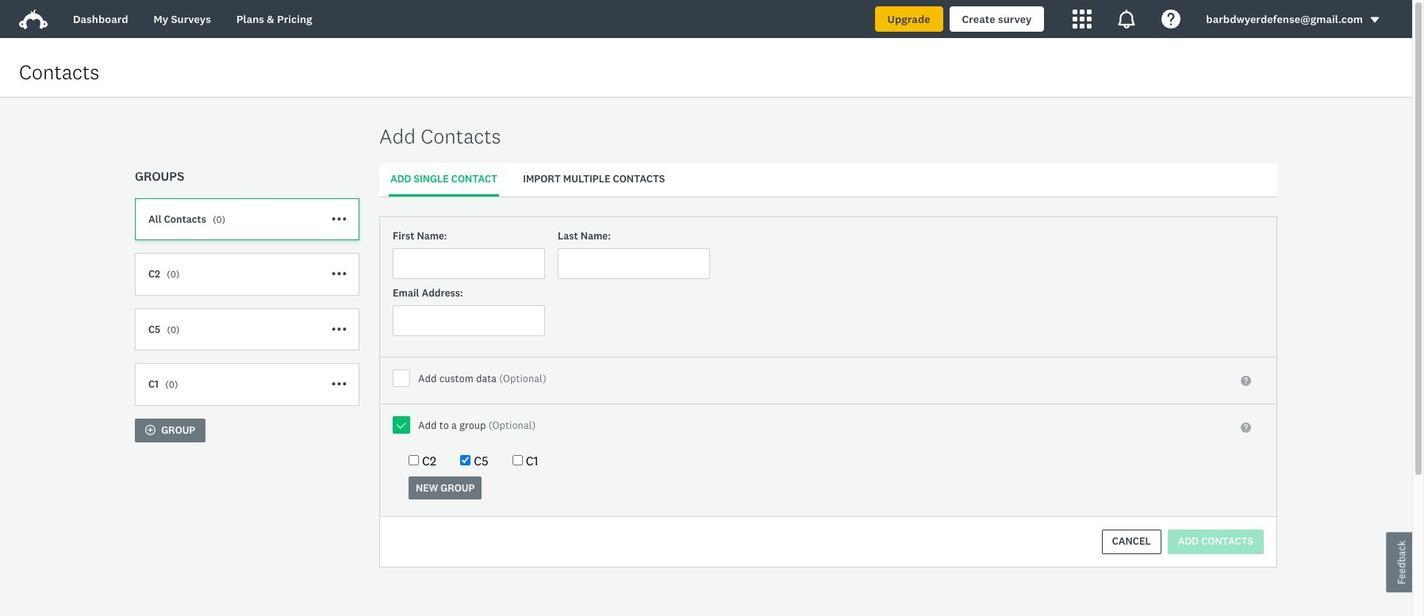 Task type: locate. For each thing, give the bounding box(es) containing it.
None checkbox
[[409, 456, 419, 466], [460, 456, 471, 466], [512, 456, 523, 466], [409, 456, 419, 466], [460, 456, 471, 466], [512, 456, 523, 466]]

2 products icon image from the left
[[1118, 10, 1137, 29]]

products icon image
[[1073, 10, 1092, 29], [1118, 10, 1137, 29]]

surveymonkey logo image
[[19, 10, 48, 29]]

help icon image
[[1162, 10, 1181, 29]]

0 horizontal spatial products icon image
[[1073, 10, 1092, 29]]

None text field
[[393, 248, 545, 279], [558, 248, 710, 279], [393, 248, 545, 279], [558, 248, 710, 279]]

1 horizontal spatial products icon image
[[1118, 10, 1137, 29]]

None email field
[[393, 306, 545, 337]]



Task type: vqa. For each thing, say whether or not it's contained in the screenshot.
Surveymonkey Logo
yes



Task type: describe. For each thing, give the bounding box(es) containing it.
dropdown arrow image
[[1370, 14, 1381, 26]]

1 products icon image from the left
[[1073, 10, 1092, 29]]



